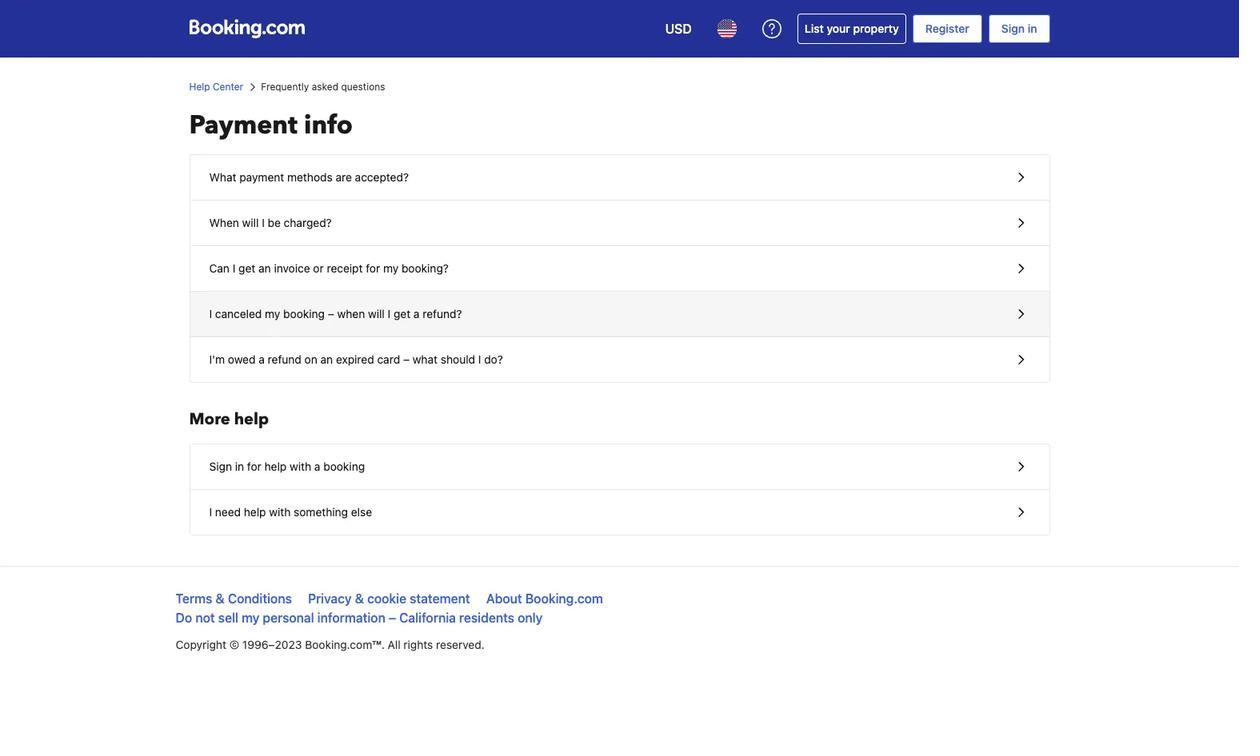 Task type: vqa. For each thing, say whether or not it's contained in the screenshot.
the middle MY
yes



Task type: describe. For each thing, give the bounding box(es) containing it.
are
[[336, 170, 352, 184]]

charged?
[[284, 216, 332, 230]]

all
[[388, 638, 401, 652]]

terms & conditions
[[176, 592, 292, 606]]

– for card
[[403, 353, 410, 366]]

sign in
[[1002, 22, 1037, 35]]

i right can at left
[[233, 262, 236, 275]]

i need help with something else
[[209, 506, 372, 519]]

help center button
[[189, 80, 243, 94]]

cookie
[[367, 592, 407, 606]]

expired
[[336, 353, 374, 366]]

else
[[351, 506, 372, 519]]

center
[[213, 81, 243, 93]]

something
[[294, 506, 348, 519]]

with inside "sign in for help with a booking" link
[[290, 460, 311, 474]]

– for information
[[389, 611, 396, 626]]

for inside can i get an invoice or receipt for my booking? button
[[366, 262, 380, 275]]

do
[[176, 611, 192, 626]]

be
[[268, 216, 281, 230]]

receipt
[[327, 262, 363, 275]]

or
[[313, 262, 324, 275]]

your
[[827, 22, 850, 35]]

sign in for help with a booking
[[209, 460, 365, 474]]

more
[[189, 409, 230, 430]]

copyright © 1996–2023 booking.com™. all rights reserved.
[[176, 638, 485, 652]]

when will i be charged? button
[[190, 201, 1049, 246]]

i need help with something else button
[[190, 490, 1049, 535]]

should
[[441, 353, 475, 366]]

personal
[[263, 611, 314, 626]]

on
[[305, 353, 317, 366]]

booking.com
[[526, 592, 603, 606]]

not
[[195, 611, 215, 626]]

sign in link
[[989, 14, 1050, 43]]

sign for sign in
[[1002, 22, 1025, 35]]

i canceled my booking – when will i get a refund? button
[[190, 292, 1049, 338]]

asked
[[312, 81, 339, 93]]

my inside about booking.com do not sell my personal information – california residents only
[[242, 611, 260, 626]]

for inside "sign in for help with a booking" link
[[247, 460, 261, 474]]

only
[[518, 611, 543, 626]]

i'm owed a refund on an expired card  – what should i do? button
[[190, 338, 1049, 382]]

1996–2023
[[242, 638, 302, 652]]

list your property
[[805, 22, 899, 35]]

copyright
[[176, 638, 226, 652]]

i left need
[[209, 506, 212, 519]]

sign for sign in for help with a booking
[[209, 460, 232, 474]]

frequently
[[261, 81, 309, 93]]

sell
[[218, 611, 238, 626]]

booking?
[[402, 262, 449, 275]]

payment
[[189, 108, 298, 143]]

privacy & cookie statement link
[[308, 592, 470, 606]]

0 vertical spatial help
[[234, 409, 269, 430]]

will inside button
[[242, 216, 259, 230]]

what
[[413, 353, 438, 366]]

statement
[[410, 592, 470, 606]]

owed
[[228, 353, 256, 366]]

1 vertical spatial an
[[320, 353, 333, 366]]

get inside can i get an invoice or receipt for my booking? button
[[239, 262, 255, 275]]

info
[[304, 108, 353, 143]]

payment
[[239, 170, 284, 184]]

information
[[317, 611, 386, 626]]

i canceled my booking – when will i get a refund?
[[209, 307, 462, 321]]

usd button
[[656, 10, 702, 48]]

will inside button
[[368, 307, 385, 321]]

register link
[[913, 14, 982, 43]]

conditions
[[228, 592, 292, 606]]

when will i be charged?
[[209, 216, 332, 230]]

– inside i canceled my booking – when will i get a refund? button
[[328, 307, 334, 321]]

a inside i canceled my booking – when will i get a refund? button
[[414, 307, 420, 321]]

my inside can i get an invoice or receipt for my booking? button
[[383, 262, 399, 275]]

& for privacy
[[355, 592, 364, 606]]

refund?
[[423, 307, 462, 321]]

invoice
[[274, 262, 310, 275]]

register
[[926, 22, 970, 35]]



Task type: locate. For each thing, give the bounding box(es) containing it.
2 vertical spatial my
[[242, 611, 260, 626]]

card
[[377, 353, 400, 366]]

can
[[209, 262, 230, 275]]

0 horizontal spatial my
[[242, 611, 260, 626]]

– inside about booking.com do not sell my personal information – california residents only
[[389, 611, 396, 626]]

2 horizontal spatial –
[[403, 353, 410, 366]]

about
[[486, 592, 522, 606]]

& up sell
[[216, 592, 225, 606]]

a up something
[[314, 460, 320, 474]]

help center
[[189, 81, 243, 93]]

an right on
[[320, 353, 333, 366]]

refund
[[268, 353, 302, 366]]

0 horizontal spatial a
[[259, 353, 265, 366]]

a inside "sign in for help with a booking" link
[[314, 460, 320, 474]]

0 vertical spatial booking
[[283, 307, 325, 321]]

& for terms
[[216, 592, 225, 606]]

2 vertical spatial help
[[244, 506, 266, 519]]

my inside i canceled my booking – when will i get a refund? button
[[265, 307, 280, 321]]

1 horizontal spatial my
[[265, 307, 280, 321]]

1 vertical spatial with
[[269, 506, 291, 519]]

need
[[215, 506, 241, 519]]

privacy & cookie statement
[[308, 592, 470, 606]]

canceled
[[215, 307, 262, 321]]

in inside button
[[235, 460, 244, 474]]

0 vertical spatial sign
[[1002, 22, 1025, 35]]

1 horizontal spatial a
[[314, 460, 320, 474]]

help up i need help with something else in the left bottom of the page
[[264, 460, 287, 474]]

help
[[189, 81, 210, 93]]

what
[[209, 170, 236, 184]]

a left refund?
[[414, 307, 420, 321]]

1 vertical spatial a
[[259, 353, 265, 366]]

0 vertical spatial a
[[414, 307, 420, 321]]

1 vertical spatial will
[[368, 307, 385, 321]]

my down conditions
[[242, 611, 260, 626]]

2 & from the left
[[355, 592, 364, 606]]

1 vertical spatial get
[[394, 307, 411, 321]]

help
[[234, 409, 269, 430], [264, 460, 287, 474], [244, 506, 266, 519]]

sign in for help with a booking link
[[190, 445, 1049, 490]]

0 vertical spatial get
[[239, 262, 255, 275]]

for down more help in the left bottom of the page
[[247, 460, 261, 474]]

my right canceled
[[265, 307, 280, 321]]

about booking.com link
[[486, 592, 603, 606]]

property
[[853, 22, 899, 35]]

when
[[209, 216, 239, 230]]

1 horizontal spatial sign
[[1002, 22, 1025, 35]]

1 horizontal spatial &
[[355, 592, 364, 606]]

0 vertical spatial will
[[242, 216, 259, 230]]

1 horizontal spatial in
[[1028, 22, 1037, 35]]

can i get an invoice or receipt for my booking?
[[209, 262, 449, 275]]

2 vertical spatial –
[[389, 611, 396, 626]]

an
[[258, 262, 271, 275], [320, 353, 333, 366]]

can i get an invoice or receipt for my booking? button
[[190, 246, 1049, 292]]

– down privacy & cookie statement link
[[389, 611, 396, 626]]

2 vertical spatial a
[[314, 460, 320, 474]]

will right when on the left
[[368, 307, 385, 321]]

0 horizontal spatial will
[[242, 216, 259, 230]]

0 vertical spatial an
[[258, 262, 271, 275]]

with left something
[[269, 506, 291, 519]]

1 & from the left
[[216, 592, 225, 606]]

1 vertical spatial my
[[265, 307, 280, 321]]

1 horizontal spatial –
[[389, 611, 396, 626]]

0 vertical spatial in
[[1028, 22, 1037, 35]]

california
[[399, 611, 456, 626]]

what payment methods are accepted?
[[209, 170, 409, 184]]

1 vertical spatial sign
[[209, 460, 232, 474]]

in for sign in for help with a booking
[[235, 460, 244, 474]]

0 horizontal spatial for
[[247, 460, 261, 474]]

i
[[262, 216, 265, 230], [233, 262, 236, 275], [209, 307, 212, 321], [388, 307, 391, 321], [478, 353, 481, 366], [209, 506, 212, 519]]

0 horizontal spatial &
[[216, 592, 225, 606]]

booking.com online hotel reservations image
[[189, 19, 304, 38]]

2 horizontal spatial a
[[414, 307, 420, 321]]

1 horizontal spatial an
[[320, 353, 333, 366]]

1 horizontal spatial will
[[368, 307, 385, 321]]

–
[[328, 307, 334, 321], [403, 353, 410, 366], [389, 611, 396, 626]]

privacy
[[308, 592, 352, 606]]

for right receipt
[[366, 262, 380, 275]]

list your property link
[[798, 14, 906, 44]]

an left 'invoice'
[[258, 262, 271, 275]]

payment info
[[189, 108, 353, 143]]

sign in for help with a booking button
[[190, 445, 1049, 490]]

help right need
[[244, 506, 266, 519]]

sign right "register"
[[1002, 22, 1025, 35]]

a
[[414, 307, 420, 321], [259, 353, 265, 366], [314, 460, 320, 474]]

get
[[239, 262, 255, 275], [394, 307, 411, 321]]

booking.com™.
[[305, 638, 385, 652]]

sign inside button
[[209, 460, 232, 474]]

0 vertical spatial for
[[366, 262, 380, 275]]

terms & conditions link
[[176, 592, 292, 606]]

2 horizontal spatial my
[[383, 262, 399, 275]]

sign
[[1002, 22, 1025, 35], [209, 460, 232, 474]]

accepted?
[[355, 170, 409, 184]]

more help
[[189, 409, 269, 430]]

1 vertical spatial –
[[403, 353, 410, 366]]

get left refund?
[[394, 307, 411, 321]]

booking up on
[[283, 307, 325, 321]]

what payment methods are accepted? button
[[190, 155, 1049, 201]]

with
[[290, 460, 311, 474], [269, 506, 291, 519]]

i left canceled
[[209, 307, 212, 321]]

0 vertical spatial with
[[290, 460, 311, 474]]

terms
[[176, 592, 212, 606]]

with inside i need help with something else button
[[269, 506, 291, 519]]

booking inside button
[[283, 307, 325, 321]]

– inside i'm owed a refund on an expired card  – what should i do? button
[[403, 353, 410, 366]]

0 horizontal spatial –
[[328, 307, 334, 321]]

questions
[[341, 81, 385, 93]]

& up do not sell my personal information – california residents only link
[[355, 592, 364, 606]]

rights
[[404, 638, 433, 652]]

do not sell my personal information – california residents only link
[[176, 611, 543, 626]]

with up i need help with something else in the left bottom of the page
[[290, 460, 311, 474]]

1 horizontal spatial for
[[366, 262, 380, 275]]

0 horizontal spatial in
[[235, 460, 244, 474]]

1 vertical spatial booking
[[323, 460, 365, 474]]

a inside i'm owed a refund on an expired card  – what should i do? button
[[259, 353, 265, 366]]

1 horizontal spatial get
[[394, 307, 411, 321]]

frequently asked questions
[[261, 81, 385, 93]]

in
[[1028, 22, 1037, 35], [235, 460, 244, 474]]

i right when on the left
[[388, 307, 391, 321]]

i'm
[[209, 353, 225, 366]]

help right more
[[234, 409, 269, 430]]

usd
[[665, 22, 692, 36]]

sign up need
[[209, 460, 232, 474]]

in for sign in
[[1028, 22, 1037, 35]]

for
[[366, 262, 380, 275], [247, 460, 261, 474]]

0 vertical spatial –
[[328, 307, 334, 321]]

about booking.com do not sell my personal information – california residents only
[[176, 592, 603, 626]]

1 vertical spatial in
[[235, 460, 244, 474]]

will
[[242, 216, 259, 230], [368, 307, 385, 321]]

©
[[229, 638, 239, 652]]

do?
[[484, 353, 503, 366]]

0 horizontal spatial get
[[239, 262, 255, 275]]

i'm owed a refund on an expired card  – what should i do?
[[209, 353, 503, 366]]

residents
[[459, 611, 515, 626]]

when
[[337, 307, 365, 321]]

0 horizontal spatial an
[[258, 262, 271, 275]]

0 vertical spatial my
[[383, 262, 399, 275]]

0 horizontal spatial sign
[[209, 460, 232, 474]]

list
[[805, 22, 824, 35]]

get right can at left
[[239, 262, 255, 275]]

– right card
[[403, 353, 410, 366]]

booking up else
[[323, 460, 365, 474]]

my left booking?
[[383, 262, 399, 275]]

1 vertical spatial for
[[247, 460, 261, 474]]

– left when on the left
[[328, 307, 334, 321]]

booking
[[283, 307, 325, 321], [323, 460, 365, 474]]

i left do?
[[478, 353, 481, 366]]

1 vertical spatial help
[[264, 460, 287, 474]]

methods
[[287, 170, 333, 184]]

will left be
[[242, 216, 259, 230]]

get inside i canceled my booking – when will i get a refund? button
[[394, 307, 411, 321]]

booking inside button
[[323, 460, 365, 474]]

a right owed
[[259, 353, 265, 366]]

reserved.
[[436, 638, 485, 652]]

i left be
[[262, 216, 265, 230]]



